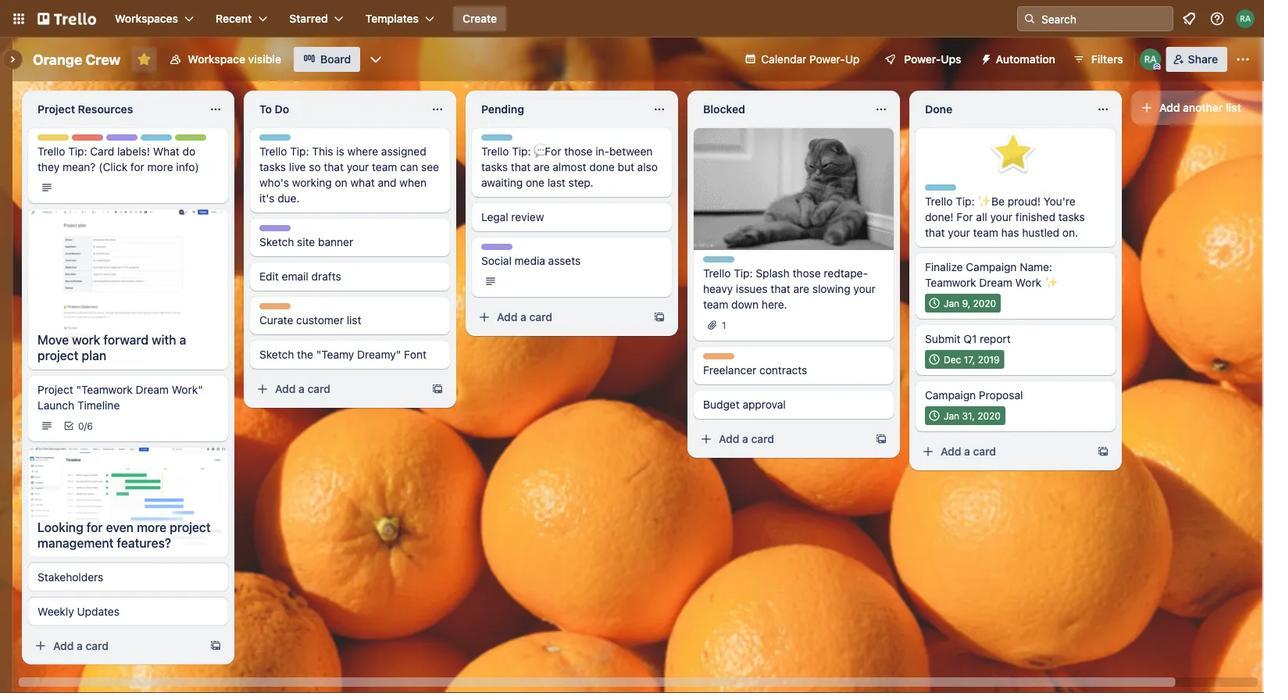 Task type: vqa. For each thing, say whether or not it's contained in the screenshot.
Start
no



Task type: describe. For each thing, give the bounding box(es) containing it.
calendar
[[761, 53, 807, 66]]

but
[[618, 161, 635, 173]]

jan for finalize
[[944, 298, 960, 309]]

"teamy
[[316, 348, 354, 361]]

submit
[[925, 333, 961, 345]]

create from template… image for pending
[[653, 311, 666, 324]]

has
[[1002, 226, 1020, 239]]

Jan 9, 2020 checkbox
[[925, 294, 1001, 313]]

sketch site banner link
[[259, 234, 441, 250]]

power-ups
[[904, 53, 962, 66]]

a for to do
[[299, 383, 305, 395]]

social media assets link
[[481, 253, 663, 269]]

color: orange, title: "one more step" element for curate
[[259, 303, 291, 309]]

star image
[[989, 128, 1039, 178]]

add for done
[[941, 445, 962, 458]]

trello inside trello tip: card labels! what do they mean? (click for more info)
[[38, 145, 65, 158]]

freelancer contracts
[[703, 364, 808, 377]]

workspaces button
[[106, 6, 203, 31]]

step.
[[569, 176, 594, 189]]

a for pending
[[521, 311, 527, 324]]

star or unstar board image
[[137, 52, 152, 67]]

jan 9, 2020
[[944, 298, 997, 309]]

project inside looking for even more project management features?
[[170, 520, 211, 535]]

this member is an admin of this board. image
[[1154, 63, 1161, 70]]

more inside looking for even more project management features?
[[137, 520, 167, 535]]

finalize campaign name: teamwork dream work ✨
[[925, 261, 1056, 289]]

work
[[72, 333, 100, 347]]

project "teamwork dream work" launch timeline
[[38, 383, 203, 412]]

your down be
[[991, 211, 1013, 224]]

jan for campaign
[[944, 410, 960, 421]]

site
[[297, 236, 315, 249]]

Project Resources text field
[[28, 97, 200, 122]]

updates
[[77, 605, 120, 618]]

mean?
[[62, 161, 96, 173]]

last
[[548, 176, 566, 189]]

they
[[38, 161, 60, 173]]

campaign inside finalize campaign name: teamwork dream work ✨
[[966, 261, 1017, 274]]

color: sky, title: "trello tip" element for trello tip: this is where assigned tasks live so that your team can see who's working on what and when it's due.
[[259, 134, 301, 146]]

add for pending
[[497, 311, 518, 324]]

ruby anderson (rubyanderson7) image
[[1236, 9, 1255, 28]]

0
[[78, 420, 84, 431]]

social
[[481, 254, 512, 267]]

see
[[421, 161, 439, 173]]

crew
[[86, 51, 121, 68]]

card for trello tip: card labels! what do they mean? (click for more info)
[[86, 639, 109, 652]]

splash
[[756, 267, 790, 280]]

open information menu image
[[1210, 11, 1225, 27]]

curate
[[259, 314, 293, 327]]

timeline
[[77, 399, 120, 412]]

and
[[378, 176, 397, 189]]

power- inside button
[[904, 53, 941, 66]]

work
[[1016, 276, 1042, 289]]

finished
[[1016, 211, 1056, 224]]

tip: inside trello tip trello tip: splash those redtape- heavy issues that are slowing your team down here.
[[734, 267, 753, 280]]

board
[[320, 53, 351, 66]]

looking for even more project management features?
[[38, 520, 211, 550]]

To Do text field
[[250, 97, 422, 122]]

/
[[84, 420, 87, 431]]

be
[[992, 195, 1005, 208]]

that inside trello tip trello tip: splash those redtape- heavy issues that are slowing your team down here.
[[771, 282, 791, 295]]

design team sketch site banner
[[259, 226, 353, 249]]

approval
[[743, 398, 786, 411]]

add another list button
[[1132, 91, 1264, 125]]

done!
[[925, 211, 954, 224]]

visible
[[248, 53, 281, 66]]

1 vertical spatial campaign
[[925, 389, 976, 402]]

trello tip: splash those redtape- heavy issues that are slowing your team down here. link
[[703, 266, 885, 313]]

tasks inside trello tip trello tip: ✨ be proud! you're done! for all your finished tasks that your team has hustled on.
[[1059, 211, 1085, 224]]

what
[[153, 145, 180, 158]]

Search field
[[1036, 7, 1173, 30]]

trello tip halp
[[141, 135, 196, 146]]

up
[[845, 53, 860, 66]]

are for slowing
[[794, 282, 810, 295]]

finalize campaign name: teamwork dream work ✨ link
[[925, 259, 1107, 291]]

add for blocked
[[719, 433, 740, 445]]

email
[[282, 270, 309, 283]]

media
[[515, 254, 545, 267]]

for
[[957, 211, 973, 224]]

add a card for trello tip: 💬for those in-between tasks that are almost done but also awaiting one last step.
[[497, 311, 553, 324]]

edit email drafts
[[259, 270, 341, 283]]

"teamwork
[[76, 383, 133, 396]]

sketch the "teamy dreamy" font
[[259, 348, 427, 361]]

list for curate customer list
[[347, 314, 361, 327]]

awaiting
[[481, 176, 523, 189]]

weekly updates
[[38, 605, 120, 618]]

color: purple, title: "design team" element for sketch site banner
[[259, 225, 318, 237]]

(click
[[99, 161, 128, 173]]

2 sketch from the top
[[259, 348, 294, 361]]

💬for
[[534, 145, 561, 158]]

add a card button for trello tip: card labels! what do they mean? (click for more info)
[[28, 634, 203, 659]]

project for project resources
[[38, 103, 75, 116]]

a for project resources
[[77, 639, 83, 652]]

create from template… image for done
[[1097, 445, 1110, 458]]

Pending text field
[[472, 97, 644, 122]]

tip: for trello tip: this is where assigned tasks live so that your team can see who's working on what and when it's due.
[[290, 145, 309, 158]]

0 vertical spatial color: purple, title: "design team" element
[[106, 134, 164, 146]]

done
[[925, 103, 953, 116]]

tip inside trello tip trello tip: splash those redtape- heavy issues that are slowing your team down here.
[[731, 257, 745, 268]]

project "teamwork dream work" launch timeline link
[[38, 382, 219, 413]]

weekly updates link
[[38, 604, 219, 619]]

add a card down budget approval on the right bottom of page
[[719, 433, 775, 445]]

management
[[38, 535, 114, 550]]

add for project resources
[[53, 639, 74, 652]]

team for redtape-
[[703, 298, 729, 311]]

Blocked text field
[[694, 97, 866, 122]]

starred
[[289, 12, 328, 25]]

freelancer contracts link
[[703, 363, 885, 378]]

show menu image
[[1236, 52, 1251, 67]]

to
[[259, 103, 272, 116]]

the
[[297, 348, 313, 361]]

a inside move work forward with a project plan
[[179, 333, 186, 347]]

17,
[[964, 354, 976, 365]]

color: sky, title: "trello tip" element for trello tip: ✨ be proud! you're done! for all your finished tasks that your team has hustled on.
[[925, 184, 967, 196]]

add a card button for trello tip: 💬for those in-between tasks that are almost done but also awaiting one last step.
[[472, 305, 647, 330]]

your inside trello tip trello tip: this is where assigned tasks live so that your team can see who's working on what and when it's due.
[[347, 161, 369, 173]]

project resources
[[38, 103, 133, 116]]

board link
[[294, 47, 360, 72]]

team for where
[[372, 161, 397, 173]]

dream inside project "teamwork dream work" launch timeline
[[136, 383, 169, 396]]

0 vertical spatial design
[[106, 135, 138, 146]]

can
[[400, 161, 418, 173]]

dream inside finalize campaign name: teamwork dream work ✨
[[980, 276, 1013, 289]]

between
[[610, 145, 653, 158]]

color: red, title: "priority" element
[[72, 134, 105, 146]]

2020 for proposal
[[978, 410, 1001, 421]]

features?
[[117, 535, 171, 550]]

on.
[[1063, 226, 1079, 239]]

project inside move work forward with a project plan
[[38, 348, 79, 363]]

done
[[589, 161, 615, 173]]

that inside trello tip trello tip: 💬for those in-between tasks that are almost done but also awaiting one last step.
[[511, 161, 531, 173]]

working
[[292, 176, 332, 189]]

team for sketch
[[293, 226, 318, 237]]

ruby anderson (rubyanderson7) image
[[1140, 48, 1162, 70]]

slowing
[[813, 282, 851, 295]]

move work forward with a project plan link
[[28, 326, 228, 370]]

trello tip trello tip: this is where assigned tasks live so that your team can see who's working on what and when it's due.
[[259, 135, 439, 205]]

work"
[[172, 383, 203, 396]]

card
[[90, 145, 114, 158]]

move
[[38, 333, 69, 347]]

tip: for trello tip: 💬for those in-between tasks that are almost done but also awaiting one last step.
[[512, 145, 531, 158]]

for inside looking for even more project management features?
[[87, 520, 103, 535]]

2 vertical spatial create from template… image
[[209, 640, 222, 652]]

assets
[[548, 254, 581, 267]]

0 notifications image
[[1180, 9, 1199, 28]]

plan
[[82, 348, 106, 363]]

hustled
[[1022, 226, 1060, 239]]

tasks for that
[[481, 161, 508, 173]]

color: sky, title: "trello tip" element for trello tip: splash those redtape- heavy issues that are slowing your team down here.
[[703, 256, 745, 268]]

primary element
[[0, 0, 1264, 38]]

your inside trello tip trello tip: splash those redtape- heavy issues that are slowing your team down here.
[[854, 282, 876, 295]]



Task type: locate. For each thing, give the bounding box(es) containing it.
power- right calendar
[[810, 53, 845, 66]]

✨ left be
[[978, 195, 989, 208]]

here.
[[762, 298, 787, 311]]

sketch the "teamy dreamy" font link
[[259, 347, 441, 363]]

tip inside trello tip trello tip: 💬for those in-between tasks that are almost done but also awaiting one last step.
[[509, 135, 523, 146]]

0 vertical spatial more
[[147, 161, 173, 173]]

2 jan from the top
[[944, 410, 960, 421]]

project for project "teamwork dream work" launch timeline
[[38, 383, 73, 396]]

orange crew
[[33, 51, 121, 68]]

create from template… image for edit email drafts
[[431, 383, 444, 395]]

for down the labels!
[[130, 161, 144, 173]]

team for social
[[515, 245, 540, 256]]

1 vertical spatial those
[[793, 267, 821, 280]]

add a card button down "teamy
[[250, 377, 425, 402]]

add a card down the
[[275, 383, 331, 395]]

tip inside trello tip trello tip: this is where assigned tasks live so that your team can see who's working on what and when it's due.
[[287, 135, 301, 146]]

✨
[[978, 195, 989, 208], [1045, 276, 1056, 289]]

1 horizontal spatial project
[[170, 520, 211, 535]]

trello tip: this is where assigned tasks live so that your team can see who's working on what and when it's due. link
[[259, 144, 441, 206]]

budget approval
[[703, 398, 786, 411]]

0 horizontal spatial project
[[38, 348, 79, 363]]

1 horizontal spatial create from template… image
[[1097, 445, 1110, 458]]

those inside trello tip trello tip: 💬for those in-between tasks that are almost done but also awaiting one last step.
[[564, 145, 593, 158]]

tasks up who's
[[259, 161, 286, 173]]

trello tip: card labels! what do they mean? (click for more info) link
[[38, 144, 219, 175]]

dream left work"
[[136, 383, 169, 396]]

list inside button
[[1226, 101, 1242, 114]]

add a card down media
[[497, 311, 553, 324]]

legal review link
[[481, 209, 663, 225]]

team left banner
[[293, 226, 318, 237]]

are down 💬for
[[534, 161, 550, 173]]

color: purple, title: "design team" element
[[106, 134, 164, 146], [259, 225, 318, 237], [481, 244, 540, 256]]

workspaces
[[115, 12, 178, 25]]

team down all
[[973, 226, 999, 239]]

finalize
[[925, 261, 963, 274]]

tasks up on.
[[1059, 211, 1085, 224]]

0 horizontal spatial create from template… image
[[209, 640, 222, 652]]

1 vertical spatial sketch
[[259, 348, 294, 361]]

card for trello tip: 💬for those in-between tasks that are almost done but also awaiting one last step.
[[530, 311, 553, 324]]

1 vertical spatial jan
[[944, 410, 960, 421]]

1 sketch from the top
[[259, 236, 294, 249]]

1 horizontal spatial tasks
[[481, 161, 508, 173]]

add a card button for trello tip: this is where assigned tasks live so that your team can see who's working on what and when it's due.
[[250, 377, 425, 402]]

tip inside trello tip trello tip: ✨ be proud! you're done! for all your finished tasks that your team has hustled on.
[[953, 185, 967, 196]]

tip: for trello tip: ✨ be proud! you're done! for all your finished tasks that your team has hustled on.
[[956, 195, 975, 208]]

to do
[[259, 103, 289, 116]]

✨ down the 'name:' on the top right
[[1045, 276, 1056, 289]]

those inside trello tip trello tip: splash those redtape- heavy issues that are slowing your team down here.
[[793, 267, 821, 280]]

1 vertical spatial for
[[87, 520, 103, 535]]

color: yellow, title: "copy request" element
[[38, 134, 69, 141]]

power- up "done"
[[904, 53, 941, 66]]

automation button
[[974, 47, 1065, 72]]

who's
[[259, 176, 289, 189]]

2 horizontal spatial create from template… image
[[875, 433, 888, 445]]

a for done
[[964, 445, 971, 458]]

tip: up live
[[290, 145, 309, 158]]

are
[[534, 161, 550, 173], [794, 282, 810, 295]]

0 vertical spatial are
[[534, 161, 550, 173]]

0 vertical spatial team
[[372, 161, 397, 173]]

list inside 'link'
[[347, 314, 361, 327]]

0 vertical spatial those
[[564, 145, 593, 158]]

sketch left site
[[259, 236, 294, 249]]

0 horizontal spatial list
[[347, 314, 361, 327]]

0 vertical spatial project
[[38, 103, 75, 116]]

0 vertical spatial sketch
[[259, 236, 294, 249]]

design team social media assets
[[481, 245, 581, 267]]

your
[[347, 161, 369, 173], [991, 211, 1013, 224], [948, 226, 970, 239], [854, 282, 876, 295]]

1 vertical spatial more
[[137, 520, 167, 535]]

info)
[[176, 161, 199, 173]]

0 horizontal spatial ✨
[[978, 195, 989, 208]]

a for blocked
[[743, 433, 749, 445]]

0 horizontal spatial dream
[[136, 383, 169, 396]]

team inside trello tip trello tip: ✨ be proud! you're done! for all your finished tasks that your team has hustled on.
[[973, 226, 999, 239]]

tasks inside trello tip trello tip: 💬for those in-between tasks that are almost done but also awaiting one last step.
[[481, 161, 508, 173]]

campaign down the has
[[966, 261, 1017, 274]]

card down updates
[[86, 639, 109, 652]]

add a card button down assets
[[472, 305, 647, 330]]

add for to do
[[275, 383, 296, 395]]

add a card button down budget approval link
[[694, 427, 869, 452]]

team inside trello tip trello tip: splash those redtape- heavy issues that are slowing your team down here.
[[703, 298, 729, 311]]

project inside text field
[[38, 103, 75, 116]]

back to home image
[[38, 6, 96, 31]]

1 vertical spatial 2020
[[978, 410, 1001, 421]]

2 horizontal spatial design
[[481, 245, 513, 256]]

card down "jan 31, 2020"
[[973, 445, 996, 458]]

0 vertical spatial 2020
[[973, 298, 997, 309]]

list for add another list
[[1226, 101, 1242, 114]]

1 horizontal spatial power-
[[904, 53, 941, 66]]

project up 'launch' at the left bottom
[[38, 383, 73, 396]]

for inside trello tip: card labels! what do they mean? (click for more info)
[[130, 161, 144, 173]]

1 vertical spatial design
[[259, 226, 291, 237]]

0 horizontal spatial are
[[534, 161, 550, 173]]

team inside design team sketch site banner
[[293, 226, 318, 237]]

0 vertical spatial create from template… image
[[431, 383, 444, 395]]

0 vertical spatial jan
[[944, 298, 960, 309]]

1
[[722, 320, 726, 331]]

add a card down 31, at the bottom right of page
[[941, 445, 996, 458]]

jan left 31, at the bottom right of page
[[944, 410, 960, 421]]

add left another
[[1160, 101, 1180, 114]]

card for trello tip: this is where assigned tasks live so that your team can see who's working on what and when it's due.
[[308, 383, 331, 395]]

project down move
[[38, 348, 79, 363]]

more down 'what'
[[147, 161, 173, 173]]

2 horizontal spatial team
[[515, 245, 540, 256]]

color: orange, title: "one more step" element up the curate
[[259, 303, 291, 309]]

are inside trello tip trello tip: 💬for those in-between tasks that are almost done but also awaiting one last step.
[[534, 161, 550, 173]]

on
[[335, 176, 348, 189]]

for up management
[[87, 520, 103, 535]]

1 vertical spatial create from template… image
[[1097, 445, 1110, 458]]

team right social
[[515, 245, 540, 256]]

2 horizontal spatial team
[[973, 226, 999, 239]]

card down approval
[[751, 433, 775, 445]]

tip for trello tip: ✨ be proud! you're done! for all your finished tasks that your team has hustled on.
[[953, 185, 967, 196]]

those up almost
[[564, 145, 593, 158]]

team up and
[[372, 161, 397, 173]]

add a card for trello tip: card labels! what do they mean? (click for more info)
[[53, 639, 109, 652]]

tip: up for
[[956, 195, 975, 208]]

name:
[[1020, 261, 1053, 274]]

labels!
[[117, 145, 150, 158]]

one
[[526, 176, 545, 189]]

workspace
[[188, 53, 245, 66]]

a down 31, at the bottom right of page
[[964, 445, 971, 458]]

0 vertical spatial for
[[130, 161, 144, 173]]

project up color: yellow, title: "copy request" element
[[38, 103, 75, 116]]

1 vertical spatial color: orange, title: "one more step" element
[[703, 353, 735, 359]]

0 horizontal spatial design
[[106, 135, 138, 146]]

create from template… image
[[653, 311, 666, 324], [1097, 445, 1110, 458]]

1 project from the top
[[38, 103, 75, 116]]

add down "jan 31, 2020" checkbox
[[941, 445, 962, 458]]

add a card down "weekly updates"
[[53, 639, 109, 652]]

proposal
[[979, 389, 1023, 402]]

1 vertical spatial team
[[293, 226, 318, 237]]

dream left work
[[980, 276, 1013, 289]]

in-
[[596, 145, 610, 158]]

1 vertical spatial create from template… image
[[875, 433, 888, 445]]

2 vertical spatial team
[[515, 245, 540, 256]]

2 vertical spatial design
[[481, 245, 513, 256]]

starred button
[[280, 6, 353, 31]]

trello
[[141, 135, 166, 146], [259, 135, 285, 146], [481, 135, 507, 146], [38, 145, 65, 158], [259, 145, 287, 158], [481, 145, 509, 158], [925, 185, 950, 196], [925, 195, 953, 208], [703, 257, 729, 268], [703, 267, 731, 280]]

✨ inside finalize campaign name: teamwork dream work ✨
[[1045, 276, 1056, 289]]

1 power- from the left
[[810, 53, 845, 66]]

add down budget
[[719, 433, 740, 445]]

0 vertical spatial dream
[[980, 276, 1013, 289]]

a down media
[[521, 311, 527, 324]]

are inside trello tip trello tip: splash those redtape- heavy issues that are slowing your team down here.
[[794, 282, 810, 295]]

add down "weekly"
[[53, 639, 74, 652]]

you're
[[1044, 195, 1076, 208]]

add down social
[[497, 311, 518, 324]]

jan
[[944, 298, 960, 309], [944, 410, 960, 421]]

0 horizontal spatial power-
[[810, 53, 845, 66]]

1 horizontal spatial list
[[1226, 101, 1242, 114]]

halp
[[175, 135, 196, 146]]

1 horizontal spatial dream
[[980, 276, 1013, 289]]

sketch left the
[[259, 348, 294, 361]]

tip: inside trello tip trello tip: this is where assigned tasks live so that your team can see who's working on what and when it's due.
[[290, 145, 309, 158]]

1 vertical spatial team
[[973, 226, 999, 239]]

0 horizontal spatial create from template… image
[[653, 311, 666, 324]]

trello tip: 💬for those in-between tasks that are almost done but also awaiting one last step. link
[[481, 144, 663, 191]]

2 vertical spatial team
[[703, 298, 729, 311]]

color: orange, title: "one more step" element
[[259, 303, 291, 309], [703, 353, 735, 359]]

those for almost
[[564, 145, 593, 158]]

team down heavy
[[703, 298, 729, 311]]

design for social
[[481, 245, 513, 256]]

0 horizontal spatial team
[[372, 161, 397, 173]]

1 horizontal spatial for
[[130, 161, 144, 173]]

0 / 6
[[78, 420, 93, 431]]

your down redtape-
[[854, 282, 876, 295]]

0 horizontal spatial those
[[564, 145, 593, 158]]

sketch inside design team sketch site banner
[[259, 236, 294, 249]]

those for slowing
[[793, 267, 821, 280]]

tip: up the issues
[[734, 267, 753, 280]]

0 horizontal spatial color: orange, title: "one more step" element
[[259, 303, 291, 309]]

create from template… image
[[431, 383, 444, 395], [875, 433, 888, 445], [209, 640, 222, 652]]

tasks for live
[[259, 161, 286, 173]]

card down the
[[308, 383, 331, 395]]

create from template… image for budget approval
[[875, 433, 888, 445]]

1 horizontal spatial color: purple, title: "design team" element
[[259, 225, 318, 237]]

those up slowing
[[793, 267, 821, 280]]

color: sky, title: "trello tip" element for trello tip: 💬for those in-between tasks that are almost done but also awaiting one last step.
[[481, 134, 523, 146]]

1 vertical spatial color: purple, title: "design team" element
[[259, 225, 318, 237]]

customer
[[296, 314, 344, 327]]

design inside design team sketch site banner
[[259, 226, 291, 237]]

1 horizontal spatial team
[[703, 298, 729, 311]]

it's
[[259, 192, 275, 205]]

launch
[[38, 399, 74, 412]]

that inside trello tip trello tip: this is where assigned tasks live so that your team can see who's working on what and when it's due.
[[324, 161, 344, 173]]

looking
[[38, 520, 83, 535]]

1 jan from the top
[[944, 298, 960, 309]]

resources
[[78, 103, 133, 116]]

1 horizontal spatial team
[[293, 226, 318, 237]]

1 vertical spatial project
[[38, 383, 73, 396]]

1 vertical spatial ✨
[[1045, 276, 1056, 289]]

pending
[[481, 103, 524, 116]]

search image
[[1024, 13, 1036, 25]]

add inside add another list button
[[1160, 101, 1180, 114]]

tip: left 💬for
[[512, 145, 531, 158]]

drafts
[[312, 270, 341, 283]]

power-ups button
[[873, 47, 971, 72]]

design for sketch
[[259, 226, 291, 237]]

sm image
[[974, 47, 996, 69]]

jan left the 9,
[[944, 298, 960, 309]]

color: orange, title: "one more step" element up the 'freelancer'
[[703, 353, 735, 359]]

0 vertical spatial color: orange, title: "one more step" element
[[259, 303, 291, 309]]

✨ inside trello tip trello tip: ✨ be proud! you're done! for all your finished tasks that your team has hustled on.
[[978, 195, 989, 208]]

0 vertical spatial create from template… image
[[653, 311, 666, 324]]

2 power- from the left
[[904, 53, 941, 66]]

q1
[[964, 333, 977, 345]]

that inside trello tip trello tip: ✨ be proud! you're done! for all your finished tasks that your team has hustled on.
[[925, 226, 945, 239]]

calendar power-up link
[[735, 47, 869, 72]]

add a card for trello tip: this is where assigned tasks live so that your team can see who's working on what and when it's due.
[[275, 383, 331, 395]]

that up "one" on the left top of the page
[[511, 161, 531, 173]]

0 vertical spatial list
[[1226, 101, 1242, 114]]

1 horizontal spatial create from template… image
[[431, 383, 444, 395]]

0 horizontal spatial color: purple, title: "design team" element
[[106, 134, 164, 146]]

a down budget approval on the right bottom of page
[[743, 433, 749, 445]]

1 horizontal spatial are
[[794, 282, 810, 295]]

add a card button down "jan 31, 2020"
[[916, 439, 1091, 464]]

a right with
[[179, 333, 186, 347]]

6
[[87, 420, 93, 431]]

jan 31, 2020
[[944, 410, 1001, 421]]

more inside trello tip: card labels! what do they mean? (click for more info)
[[147, 161, 173, 173]]

list right customer
[[347, 314, 361, 327]]

add a card button down weekly updates link
[[28, 634, 203, 659]]

0 vertical spatial project
[[38, 348, 79, 363]]

1 horizontal spatial design
[[259, 226, 291, 237]]

tip for trello tip: this is where assigned tasks live so that your team can see who's working on what and when it's due.
[[287, 135, 301, 146]]

1 horizontal spatial those
[[793, 267, 821, 280]]

tasks up awaiting
[[481, 161, 508, 173]]

2020 for campaign
[[973, 298, 997, 309]]

customize views image
[[368, 52, 384, 67]]

Done text field
[[916, 97, 1088, 122]]

team inside trello tip trello tip: this is where assigned tasks live so that your team can see who's working on what and when it's due.
[[372, 161, 397, 173]]

2 horizontal spatial tasks
[[1059, 211, 1085, 224]]

0 horizontal spatial tasks
[[259, 161, 286, 173]]

is
[[336, 145, 345, 158]]

that down "is"
[[324, 161, 344, 173]]

1 vertical spatial are
[[794, 282, 810, 295]]

0 vertical spatial team
[[140, 135, 164, 146]]

edit email drafts link
[[259, 269, 441, 284]]

0 horizontal spatial team
[[140, 135, 164, 146]]

1 horizontal spatial color: orange, title: "one more step" element
[[703, 353, 735, 359]]

a down the
[[299, 383, 305, 395]]

templates button
[[356, 6, 444, 31]]

orange
[[33, 51, 82, 68]]

1 vertical spatial list
[[347, 314, 361, 327]]

team left halp
[[140, 135, 164, 146]]

create button
[[453, 6, 507, 31]]

are for almost
[[534, 161, 550, 173]]

stakeholders
[[38, 571, 103, 583]]

that up here.
[[771, 282, 791, 295]]

those
[[564, 145, 593, 158], [793, 267, 821, 280]]

share button
[[1167, 47, 1228, 72]]

list right another
[[1226, 101, 1242, 114]]

proud!
[[1008, 195, 1041, 208]]

Jan 31, 2020 checkbox
[[925, 406, 1006, 425]]

0 horizontal spatial for
[[87, 520, 103, 535]]

add down sketch the "teamy dreamy" font
[[275, 383, 296, 395]]

curate customer list link
[[259, 313, 441, 328]]

2 project from the top
[[38, 383, 73, 396]]

0 vertical spatial ✨
[[978, 195, 989, 208]]

2020 right the 9,
[[973, 298, 997, 309]]

project inside project "teamwork dream work" launch timeline
[[38, 383, 73, 396]]

1 vertical spatial project
[[170, 520, 211, 535]]

share
[[1188, 53, 1218, 66]]

your down for
[[948, 226, 970, 239]]

tasks inside trello tip trello tip: this is where assigned tasks live so that your team can see who's working on what and when it's due.
[[259, 161, 286, 173]]

are left slowing
[[794, 282, 810, 295]]

color: sky, title: "trello tip" element
[[141, 134, 183, 146], [259, 134, 301, 146], [481, 134, 523, 146], [925, 184, 967, 196], [703, 256, 745, 268]]

Dec 17, 2019 checkbox
[[925, 350, 1005, 369]]

design inside 'design team social media assets'
[[481, 245, 513, 256]]

1 vertical spatial dream
[[136, 383, 169, 396]]

tip: up mean?
[[68, 145, 87, 158]]

tip for trello tip: 💬for those in-between tasks that are almost done but also awaiting one last step.
[[509, 135, 523, 146]]

recent button
[[206, 6, 277, 31]]

tip: inside trello tip: card labels! what do they mean? (click for more info)
[[68, 145, 87, 158]]

color: orange, title: "one more step" element for freelancer
[[703, 353, 735, 359]]

31,
[[962, 410, 975, 421]]

also
[[637, 161, 658, 173]]

tip: inside trello tip trello tip: 💬for those in-between tasks that are almost done but also awaiting one last step.
[[512, 145, 531, 158]]

dec
[[944, 354, 961, 365]]

design
[[106, 135, 138, 146], [259, 226, 291, 237], [481, 245, 513, 256]]

more up features?
[[137, 520, 167, 535]]

project up features?
[[170, 520, 211, 535]]

card down media
[[530, 311, 553, 324]]

2 horizontal spatial color: purple, title: "design team" element
[[481, 244, 540, 256]]

legal
[[481, 211, 508, 224]]

a down "weekly updates"
[[77, 639, 83, 652]]

live
[[289, 161, 306, 173]]

that down "done!"
[[925, 226, 945, 239]]

trello tip trello tip: splash those redtape- heavy issues that are slowing your team down here.
[[703, 257, 876, 311]]

tip: inside trello tip trello tip: ✨ be proud! you're done! for all your finished tasks that your team has hustled on.
[[956, 195, 975, 208]]

campaign up "jan 31, 2020" checkbox
[[925, 389, 976, 402]]

for
[[130, 161, 144, 173], [87, 520, 103, 535]]

2020 right 31, at the bottom right of page
[[978, 410, 1001, 421]]

move work forward with a project plan
[[38, 333, 186, 363]]

review
[[511, 211, 544, 224]]

color: purple, title: "design team" element for social media assets
[[481, 244, 540, 256]]

Board name text field
[[25, 47, 128, 72]]

your up the what
[[347, 161, 369, 173]]

1 horizontal spatial ✨
[[1045, 276, 1056, 289]]

2 vertical spatial color: purple, title: "design team" element
[[481, 244, 540, 256]]

this
[[312, 145, 333, 158]]

color: lime, title: "halp" element
[[175, 134, 206, 146]]

team inside 'design team social media assets'
[[515, 245, 540, 256]]

what
[[350, 176, 375, 189]]

0 vertical spatial campaign
[[966, 261, 1017, 274]]



